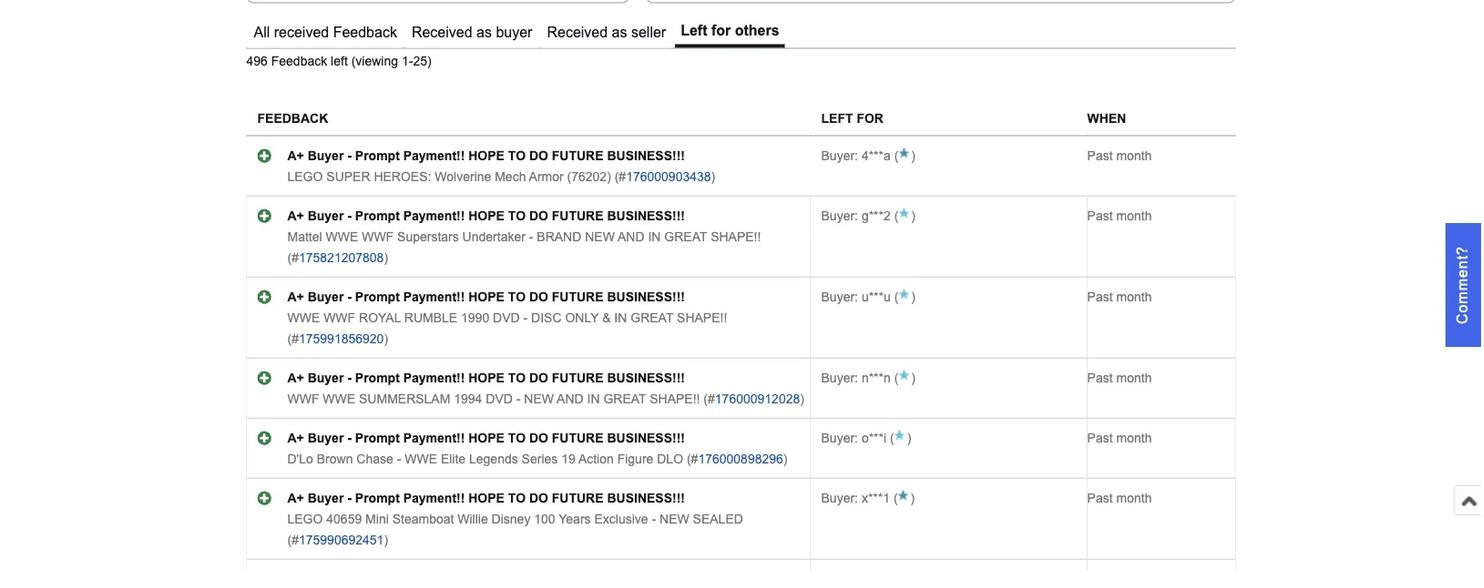 Task type: locate. For each thing, give the bounding box(es) containing it.
do up brand
[[529, 209, 548, 223]]

feedback left for buyer. element for wwe wwf royal rumble 1990 dvd - disc only & in great shape!! (#
[[821, 290, 891, 304]]

feedback left for buyer. element containing buyer: o***i
[[821, 431, 886, 446]]

feedback
[[333, 24, 397, 41], [271, 55, 327, 69]]

years
[[559, 513, 591, 527]]

3 future from the top
[[552, 290, 604, 304]]

2 hope from the top
[[468, 209, 505, 223]]

1 vertical spatial great
[[631, 311, 673, 325]]

5 business!!! from the top
[[607, 431, 685, 446]]

do up disc
[[529, 290, 548, 304]]

feedback left for buyer. element for lego 40659  mini steamboat willie disney 100 years exclusive - new sealed (#
[[821, 492, 890, 506]]

a+ down the 'feedback'
[[287, 149, 304, 163]]

2 vertical spatial new
[[660, 513, 689, 527]]

buyer inside a+ buyer - prompt payment!!  hope to do future business!!! lego super heroes: wolverine mech armor (76202) (# 176000903438 )
[[308, 149, 344, 163]]

past for buyer: g***2
[[1087, 209, 1113, 223]]

a+ buyer - prompt payment!!  hope to do future business!!! element for 175991856920
[[287, 290, 685, 304]]

feedback left for buyer. element for d'lo brown chase - wwe elite legends series 19 action figure dlo (#
[[821, 431, 886, 446]]

brand
[[537, 230, 581, 244]]

a+ buyer - prompt payment!!  hope to do future business!!! element
[[287, 149, 685, 163], [287, 209, 685, 223], [287, 290, 685, 304], [287, 371, 685, 385], [287, 431, 685, 446], [287, 492, 685, 506]]

1 past from the top
[[1087, 149, 1113, 163]]

a+ buyer - prompt payment!!  hope to do future business!!! up undertaker
[[287, 209, 685, 223]]

great up figure
[[603, 392, 646, 406]]

0 horizontal spatial new
[[524, 392, 554, 406]]

dvd inside 'a+ buyer - prompt payment!!  hope to do future business!!! wwf wwe summerslam 1994 dvd - new and in great shape!! (# 176000912028 )'
[[486, 392, 513, 406]]

o***i
[[862, 431, 886, 446]]

dvd inside "wwe wwf royal rumble 1990 dvd - disc only & in great shape!! (#"
[[493, 311, 520, 325]]

5 feedback left for buyer. element from the top
[[821, 431, 886, 446]]

1 vertical spatial wwf
[[324, 311, 355, 325]]

1 vertical spatial a+ buyer - prompt payment!!  hope to do future business!!!
[[287, 290, 685, 304]]

a+ buyer - prompt payment!!  hope to do future business!!! for undertaker
[[287, 209, 685, 223]]

prompt down heroes:
[[355, 209, 400, 223]]

(
[[891, 149, 898, 163], [891, 209, 898, 223], [891, 290, 898, 304], [891, 371, 898, 385], [886, 431, 894, 446], [890, 492, 898, 506]]

wwf up 175821207808 )
[[362, 230, 394, 244]]

a+ down 175991856920 link
[[287, 371, 304, 385]]

0 horizontal spatial in
[[587, 392, 600, 406]]

prompt up chase
[[355, 431, 400, 446]]

175821207808 )
[[299, 251, 388, 265]]

to inside a+ buyer - prompt payment!!  hope to do future business!!! d'lo brown chase - wwe elite legends series 19 action figure dlo (# 176000898296 )
[[508, 431, 526, 446]]

hope up 1994
[[468, 371, 505, 385]]

175991856920 link
[[299, 332, 384, 346]]

past for buyer: o***i
[[1087, 431, 1113, 446]]

2 vertical spatial a+ buyer - prompt payment!!  hope to do future business!!!
[[287, 492, 685, 506]]

4 to from the top
[[508, 371, 526, 385]]

1 vertical spatial and
[[557, 392, 584, 406]]

mattel
[[287, 230, 322, 244]]

a+ buyer - prompt payment!!  hope to do future business!!! element up 1994
[[287, 371, 685, 385]]

175991856920 )
[[299, 332, 388, 346]]

new
[[585, 230, 615, 244], [524, 392, 554, 406], [660, 513, 689, 527]]

new right brand
[[585, 230, 615, 244]]

buyer up brown
[[308, 431, 344, 446]]

new inside mattel wwe wwf superstars undertaker - brand new and in great shape!! (#
[[585, 230, 615, 244]]

3 a+ from the top
[[287, 290, 304, 304]]

and
[[618, 230, 645, 244], [557, 392, 584, 406]]

month for buyer: u***u
[[1116, 290, 1152, 304]]

1 horizontal spatial new
[[585, 230, 615, 244]]

prompt
[[355, 149, 400, 163], [355, 209, 400, 223], [355, 290, 400, 304], [355, 371, 400, 385], [355, 431, 400, 446], [355, 492, 400, 506]]

0 vertical spatial shape!!
[[711, 230, 761, 244]]

1 vertical spatial new
[[524, 392, 554, 406]]

1 horizontal spatial in
[[614, 311, 627, 325]]

1 as from the left
[[476, 24, 492, 41]]

)
[[911, 149, 915, 163], [711, 170, 715, 184], [911, 209, 915, 223], [384, 251, 388, 265], [911, 290, 915, 304], [384, 332, 388, 346], [911, 371, 915, 385], [800, 392, 804, 406], [907, 431, 911, 446], [783, 452, 787, 467], [911, 492, 915, 506], [384, 534, 388, 548]]

2 as from the left
[[612, 24, 627, 41]]

in inside 'a+ buyer - prompt payment!!  hope to do future business!!! wwf wwe summerslam 1994 dvd - new and in great shape!! (# 176000912028 )'
[[587, 392, 600, 406]]

buyer up super
[[308, 149, 344, 163]]

buyer up mattel
[[308, 209, 344, 223]]

- up super
[[347, 149, 352, 163]]

2 vertical spatial great
[[603, 392, 646, 406]]

a+ buyer - prompt payment!!  hope to do future business!!! element up undertaker
[[287, 209, 685, 223]]

(76202)
[[567, 170, 611, 184]]

wwe up 175821207808
[[326, 230, 358, 244]]

2 horizontal spatial new
[[660, 513, 689, 527]]

feedback left for buyer. element containing buyer: u***u
[[821, 290, 891, 304]]

- left brand
[[529, 230, 533, 244]]

1 a+ buyer - prompt payment!!  hope to do future business!!! from the top
[[287, 209, 685, 223]]

hope up 1990 on the left bottom of the page
[[468, 290, 505, 304]]

prompt up the mini
[[355, 492, 400, 506]]

to
[[508, 149, 526, 163], [508, 209, 526, 223], [508, 290, 526, 304], [508, 371, 526, 385], [508, 431, 526, 446], [508, 492, 526, 506]]

feedback up '(viewing'
[[333, 24, 397, 41]]

month
[[1116, 149, 1152, 163], [1116, 209, 1152, 223], [1116, 290, 1152, 304], [1116, 371, 1152, 385], [1116, 431, 1152, 446], [1116, 492, 1152, 506]]

6 a+ buyer - prompt payment!!  hope to do future business!!! element from the top
[[287, 492, 685, 506]]

to up mech
[[508, 149, 526, 163]]

payment!! up elite
[[403, 431, 465, 446]]

prompt up royal
[[355, 290, 400, 304]]

2 vertical spatial wwf
[[287, 392, 319, 406]]

feedback left for buyer. element up buyer: x***1
[[821, 431, 886, 446]]

past
[[1087, 149, 1113, 163], [1087, 209, 1113, 223], [1087, 290, 1113, 304], [1087, 371, 1113, 385], [1087, 431, 1113, 446], [1087, 492, 1113, 506]]

super
[[326, 170, 370, 184]]

lego 40659  mini steamboat willie disney 100 years exclusive - new sealed (#
[[287, 513, 743, 548]]

2 vertical spatial in
[[587, 392, 600, 406]]

2 buyer: from the top
[[821, 209, 858, 223]]

6 past month from the top
[[1087, 492, 1152, 506]]

payment!! up rumble
[[403, 290, 465, 304]]

lego
[[287, 170, 323, 184], [287, 513, 323, 527]]

a+ buyer - prompt payment!!  hope to do future business!!! d'lo brown chase - wwe elite legends series 19 action figure dlo (# 176000898296 )
[[287, 431, 787, 467]]

0 horizontal spatial and
[[557, 392, 584, 406]]

4 buyer from the top
[[308, 371, 344, 385]]

176000898296 link
[[698, 452, 783, 467]]

2 past month from the top
[[1087, 209, 1152, 223]]

6 buyer from the top
[[308, 492, 344, 506]]

2 future from the top
[[552, 209, 604, 223]]

month for buyer: 4***a
[[1116, 149, 1152, 163]]

and inside 'a+ buyer - prompt payment!!  hope to do future business!!! wwf wwe summerslam 1994 dvd - new and in great shape!! (# 176000912028 )'
[[557, 392, 584, 406]]

1 business!!! from the top
[[607, 149, 685, 163]]

a+ inside a+ buyer - prompt payment!!  hope to do future business!!! d'lo brown chase - wwe elite legends series 19 action figure dlo (# 176000898296 )
[[287, 431, 304, 446]]

sealed
[[693, 513, 743, 527]]

a+ buyer - prompt payment!!  hope to do future business!!! element up 1990 on the left bottom of the page
[[287, 290, 685, 304]]

3 feedback left for buyer. element from the top
[[821, 290, 891, 304]]

business!!! down the &
[[607, 371, 685, 385]]

received as seller
[[547, 24, 666, 41]]

2 past month element from the top
[[1087, 209, 1152, 223]]

0 vertical spatial new
[[585, 230, 615, 244]]

buyer down 175991856920 on the bottom
[[308, 371, 344, 385]]

2 horizontal spatial wwf
[[362, 230, 394, 244]]

1 horizontal spatial received
[[547, 24, 608, 41]]

payment!! up steamboat
[[403, 492, 465, 506]]

all
[[254, 24, 270, 41]]

0 vertical spatial great
[[664, 230, 707, 244]]

future up years
[[552, 492, 604, 506]]

shape!! inside 'a+ buyer - prompt payment!!  hope to do future business!!! wwf wwe summerslam 1994 dvd - new and in great shape!! (# 176000912028 )'
[[650, 392, 700, 406]]

business!!! inside a+ buyer - prompt payment!!  hope to do future business!!! lego super heroes: wolverine mech armor (76202) (# 176000903438 )
[[607, 149, 685, 163]]

1 do from the top
[[529, 149, 548, 163]]

wwe inside 'a+ buyer - prompt payment!!  hope to do future business!!! wwf wwe summerslam 1994 dvd - new and in great shape!! (# 176000912028 )'
[[323, 392, 355, 406]]

4 past month from the top
[[1087, 371, 1152, 385]]

1 month from the top
[[1116, 149, 1152, 163]]

as for buyer
[[476, 24, 492, 41]]

3 a+ buyer - prompt payment!!  hope to do future business!!! from the top
[[287, 492, 685, 506]]

0 horizontal spatial feedback
[[271, 55, 327, 69]]

do up 100
[[529, 492, 548, 506]]

to up undertaker
[[508, 209, 526, 223]]

5 buyer: from the top
[[821, 431, 858, 446]]

future up 19
[[552, 431, 604, 446]]

feedback left for buyer. element down buyer: o***i
[[821, 492, 890, 506]]

to inside a+ buyer - prompt payment!!  hope to do future business!!! lego super heroes: wolverine mech armor (76202) (# 176000903438 )
[[508, 149, 526, 163]]

2 a+ buyer - prompt payment!!  hope to do future business!!! element from the top
[[287, 209, 685, 223]]

4 prompt from the top
[[355, 371, 400, 385]]

past month
[[1087, 149, 1152, 163], [1087, 209, 1152, 223], [1087, 290, 1152, 304], [1087, 371, 1152, 385], [1087, 431, 1152, 446], [1087, 492, 1152, 506]]

mini
[[365, 513, 389, 527]]

5 past month from the top
[[1087, 431, 1152, 446]]

1 vertical spatial dvd
[[486, 392, 513, 406]]

5 prompt from the top
[[355, 431, 400, 446]]

feedback left for buyer. element
[[821, 149, 891, 163], [821, 209, 891, 223], [821, 290, 891, 304], [821, 371, 891, 385], [821, 431, 886, 446], [821, 492, 890, 506]]

0 vertical spatial in
[[648, 230, 661, 244]]

5 payment!! from the top
[[403, 431, 465, 446]]

hope up undertaker
[[468, 209, 505, 223]]

feedback left for buyer. element for mattel wwe wwf superstars undertaker - brand new and in great shape!! (#
[[821, 209, 891, 223]]

business!!! up exclusive at left bottom
[[607, 492, 685, 506]]

to up "wwe wwf royal rumble 1990 dvd - disc only & in great shape!! (#"
[[508, 290, 526, 304]]

g***2
[[862, 209, 891, 223]]

in
[[648, 230, 661, 244], [614, 311, 627, 325], [587, 392, 600, 406]]

2 vertical spatial shape!!
[[650, 392, 700, 406]]

comment? link
[[1446, 223, 1482, 347]]

to up series
[[508, 431, 526, 446]]

- right chase
[[397, 452, 401, 467]]

1 a+ buyer - prompt payment!!  hope to do future business!!! element from the top
[[287, 149, 685, 163]]

6 hope from the top
[[468, 492, 505, 506]]

0 vertical spatial lego
[[287, 170, 323, 184]]

past month element
[[1087, 149, 1152, 163], [1087, 209, 1152, 223], [1087, 290, 1152, 304], [1087, 371, 1152, 385], [1087, 431, 1152, 446], [1087, 492, 1152, 506]]

5 month from the top
[[1116, 431, 1152, 446]]

payment!! inside 'a+ buyer - prompt payment!!  hope to do future business!!! wwf wwe summerslam 1994 dvd - new and in great shape!! (# 176000912028 )'
[[403, 371, 465, 385]]

do down "wwe wwf royal rumble 1990 dvd - disc only & in great shape!! (#"
[[529, 371, 548, 385]]

payment!! up wolverine
[[403, 149, 465, 163]]

) inside a+ buyer - prompt payment!!  hope to do future business!!! d'lo brown chase - wwe elite legends series 19 action figure dlo (# 176000898296 )
[[783, 452, 787, 467]]

(# inside 'a+ buyer - prompt payment!!  hope to do future business!!! wwf wwe summerslam 1994 dvd - new and in great shape!! (# 176000912028 )'
[[704, 392, 715, 406]]

feedback left for buyer. element containing buyer: 4***a
[[821, 149, 891, 163]]

5 future from the top
[[552, 431, 604, 446]]

1 horizontal spatial and
[[618, 230, 645, 244]]

a+ down d'lo
[[287, 492, 304, 506]]

175991856920
[[299, 332, 384, 346]]

- right 1994
[[516, 392, 521, 406]]

a+ buyer - prompt payment!!  hope to do future business!!! element up willie
[[287, 492, 685, 506]]

future up (76202)
[[552, 149, 604, 163]]

4 payment!! from the top
[[403, 371, 465, 385]]

undertaker
[[462, 230, 525, 244]]

new up a+ buyer - prompt payment!!  hope to do future business!!! d'lo brown chase - wwe elite legends series 19 action figure dlo (# 176000898296 )
[[524, 392, 554, 406]]

left for others
[[681, 23, 779, 39]]

3 a+ buyer - prompt payment!!  hope to do future business!!! element from the top
[[287, 290, 685, 304]]

2 horizontal spatial in
[[648, 230, 661, 244]]

past for buyer: x***1
[[1087, 492, 1113, 506]]

and up a+ buyer - prompt payment!!  hope to do future business!!! d'lo brown chase - wwe elite legends series 19 action figure dlo (# 176000898296 )
[[557, 392, 584, 406]]

1 a+ from the top
[[287, 149, 304, 163]]

3 buyer: from the top
[[821, 290, 858, 304]]

to up disney
[[508, 492, 526, 506]]

received right buyer
[[547, 24, 608, 41]]

6 feedback left for buyer. element from the top
[[821, 492, 890, 506]]

buyer
[[496, 24, 532, 41]]

6 a+ from the top
[[287, 492, 304, 506]]

496 feedback left (viewing 1-25)
[[246, 55, 431, 69]]

1 vertical spatial in
[[614, 311, 627, 325]]

feedback left for buyer. element up buyer: o***i
[[821, 371, 891, 385]]

buyer down 175821207808
[[308, 290, 344, 304]]

0 horizontal spatial wwf
[[287, 392, 319, 406]]

4 a+ buyer - prompt payment!!  hope to do future business!!! element from the top
[[287, 371, 685, 385]]

a+
[[287, 149, 304, 163], [287, 209, 304, 223], [287, 290, 304, 304], [287, 371, 304, 385], [287, 431, 304, 446], [287, 492, 304, 506]]

received
[[274, 24, 329, 41]]

d'lo
[[287, 452, 313, 467]]

wwf inside mattel wwe wwf superstars undertaker - brand new and in great shape!! (#
[[362, 230, 394, 244]]

shape!!
[[711, 230, 761, 244], [677, 311, 727, 325], [650, 392, 700, 406]]

in inside mattel wwe wwf superstars undertaker - brand new and in great shape!! (#
[[648, 230, 661, 244]]

4 month from the top
[[1116, 371, 1152, 385]]

1 vertical spatial lego
[[287, 513, 323, 527]]

mech
[[495, 170, 526, 184]]

hope inside a+ buyer - prompt payment!!  hope to do future business!!! lego super heroes: wolverine mech armor (76202) (# 176000903438 )
[[468, 149, 505, 163]]

3 payment!! from the top
[[403, 290, 465, 304]]

2 a+ buyer - prompt payment!!  hope to do future business!!! from the top
[[287, 290, 685, 304]]

1 hope from the top
[[468, 149, 505, 163]]

1 past month from the top
[[1087, 149, 1152, 163]]

1 horizontal spatial wwf
[[324, 311, 355, 325]]

4 hope from the top
[[468, 371, 505, 385]]

175990692451
[[299, 534, 384, 548]]

wwe inside "wwe wwf royal rumble 1990 dvd - disc only & in great shape!! (#"
[[287, 311, 320, 325]]

6 past month element from the top
[[1087, 492, 1152, 506]]

1 past month element from the top
[[1087, 149, 1152, 163]]

1 lego from the top
[[287, 170, 323, 184]]

great down 176000903438 link
[[664, 230, 707, 244]]

(#
[[615, 170, 626, 184], [287, 251, 299, 265], [287, 332, 299, 346], [704, 392, 715, 406], [687, 452, 698, 467], [287, 534, 299, 548]]

3 month from the top
[[1116, 290, 1152, 304]]

1 vertical spatial shape!!
[[677, 311, 727, 325]]

2 past from the top
[[1087, 209, 1113, 223]]

future up brand
[[552, 209, 604, 223]]

0 horizontal spatial as
[[476, 24, 492, 41]]

prompt inside a+ buyer - prompt payment!!  hope to do future business!!! lego super heroes: wolverine mech armor (76202) (# 176000903438 )
[[355, 149, 400, 163]]

1 buyer: from the top
[[821, 149, 858, 163]]

a+ buyer - prompt payment!!  hope to do future business!!! up 1990 on the left bottom of the page
[[287, 290, 685, 304]]

2 month from the top
[[1116, 209, 1152, 223]]

royal
[[359, 311, 401, 325]]

4 past from the top
[[1087, 371, 1113, 385]]

a+ buyer - prompt payment!!  hope to do future business!!! element for 176000912028
[[287, 371, 685, 385]]

1 to from the top
[[508, 149, 526, 163]]

4 buyer: from the top
[[821, 371, 858, 385]]

business!!! up 176000903438
[[607, 149, 685, 163]]

wwf
[[362, 230, 394, 244], [324, 311, 355, 325], [287, 392, 319, 406]]

buyer: left o***i
[[821, 431, 858, 446]]

feedback left for buyer. element containing buyer: g***2
[[821, 209, 891, 223]]

comment?
[[1454, 246, 1471, 324]]

- down super
[[347, 209, 352, 223]]

5 buyer from the top
[[308, 431, 344, 446]]

(# inside a+ buyer - prompt payment!!  hope to do future business!!! lego super heroes: wolverine mech armor (76202) (# 176000903438 )
[[615, 170, 626, 184]]

2 a+ from the top
[[287, 209, 304, 223]]

2 feedback left for buyer. element from the top
[[821, 209, 891, 223]]

1 buyer from the top
[[308, 149, 344, 163]]

0 horizontal spatial received
[[412, 24, 472, 41]]

dvd right 1994
[[486, 392, 513, 406]]

a+ buyer - prompt payment!!  hope to do future business!!! element for 176000903438
[[287, 149, 685, 163]]

shape!! inside "wwe wwf royal rumble 1990 dvd - disc only & in great shape!! (#"
[[677, 311, 727, 325]]

do inside 'a+ buyer - prompt payment!!  hope to do future business!!! wwf wwe summerslam 1994 dvd - new and in great shape!! (# 176000912028 )'
[[529, 371, 548, 385]]

0 vertical spatial and
[[618, 230, 645, 244]]

175821207808
[[299, 251, 384, 265]]

month for buyer: n***n
[[1116, 371, 1152, 385]]

dvd right 1990 on the left bottom of the page
[[493, 311, 520, 325]]

5 a+ from the top
[[287, 431, 304, 446]]

in right the &
[[614, 311, 627, 325]]

buyer
[[308, 149, 344, 163], [308, 209, 344, 223], [308, 290, 344, 304], [308, 371, 344, 385], [308, 431, 344, 446], [308, 492, 344, 506]]

buyer: left x***1
[[821, 492, 858, 506]]

) inside 'a+ buyer - prompt payment!!  hope to do future business!!! wwf wwe summerslam 1994 dvd - new and in great shape!! (# 176000912028 )'
[[800, 392, 804, 406]]

hope
[[468, 149, 505, 163], [468, 209, 505, 223], [468, 290, 505, 304], [468, 371, 505, 385], [468, 431, 505, 446], [468, 492, 505, 506]]

2 received from the left
[[547, 24, 608, 41]]

future inside 'a+ buyer - prompt payment!!  hope to do future business!!! wwf wwe summerslam 1994 dvd - new and in great shape!! (# 176000912028 )'
[[552, 371, 604, 385]]

business!!!
[[607, 149, 685, 163], [607, 209, 685, 223], [607, 290, 685, 304], [607, 371, 685, 385], [607, 431, 685, 446], [607, 492, 685, 506]]

- left disc
[[523, 311, 528, 325]]

wolverine
[[435, 170, 491, 184]]

4 feedback left for buyer. element from the top
[[821, 371, 891, 385]]

wwf up d'lo
[[287, 392, 319, 406]]

do inside a+ buyer - prompt payment!!  hope to do future business!!! d'lo brown chase - wwe elite legends series 19 action figure dlo (# 176000898296 )
[[529, 431, 548, 446]]

a+ down 175821207808
[[287, 290, 304, 304]]

wwe inside mattel wwe wwf superstars undertaker - brand new and in great shape!! (#
[[326, 230, 358, 244]]

feedback left for buyer. element down left for element
[[821, 149, 891, 163]]

buyer up 40659
[[308, 492, 344, 506]]

3 past month from the top
[[1087, 290, 1152, 304]]

a+ buyer - prompt payment!!  hope to do future business!!!
[[287, 209, 685, 223], [287, 290, 685, 304], [287, 492, 685, 506]]

payment!!
[[403, 149, 465, 163], [403, 209, 465, 223], [403, 290, 465, 304], [403, 371, 465, 385], [403, 431, 465, 446], [403, 492, 465, 506]]

(# inside mattel wwe wwf superstars undertaker - brand new and in great shape!! (#
[[287, 251, 299, 265]]

hope up legends
[[468, 431, 505, 446]]

wwe wwf royal rumble 1990 dvd - disc only & in great shape!! (#
[[287, 311, 727, 346]]

feedback left for buyer. element containing buyer: n***n
[[821, 371, 891, 385]]

in up action
[[587, 392, 600, 406]]

lego left 40659
[[287, 513, 323, 527]]

3 past month element from the top
[[1087, 290, 1152, 304]]

1-
[[402, 55, 413, 69]]

(viewing
[[351, 55, 398, 69]]

0 vertical spatial a+ buyer - prompt payment!!  hope to do future business!!!
[[287, 209, 685, 223]]

business!!! up the &
[[607, 290, 685, 304]]

5 past month element from the top
[[1087, 431, 1152, 446]]

do
[[529, 149, 548, 163], [529, 209, 548, 223], [529, 290, 548, 304], [529, 371, 548, 385], [529, 431, 548, 446], [529, 492, 548, 506]]

do up armor
[[529, 149, 548, 163]]

dvd
[[493, 311, 520, 325], [486, 392, 513, 406]]

1 received from the left
[[412, 24, 472, 41]]

a+ buyer - prompt payment!!  hope to do future business!!! element up legends
[[287, 431, 685, 446]]

wwf up 175991856920 on the bottom
[[324, 311, 355, 325]]

1 horizontal spatial feedback
[[333, 24, 397, 41]]

wwe inside a+ buyer - prompt payment!!  hope to do future business!!! d'lo brown chase - wwe elite legends series 19 action figure dlo (# 176000898296 )
[[405, 452, 437, 467]]

feedback inside button
[[333, 24, 397, 41]]

feedback down received
[[271, 55, 327, 69]]

3 hope from the top
[[468, 290, 505, 304]]

as
[[476, 24, 492, 41], [612, 24, 627, 41]]

- down 175991856920 )
[[347, 371, 352, 385]]

( for buyer: x***1
[[890, 492, 898, 506]]

176000912028
[[715, 392, 800, 406]]

3 past from the top
[[1087, 290, 1113, 304]]

past for buyer: n***n
[[1087, 371, 1113, 385]]

as left buyer
[[476, 24, 492, 41]]

to down "wwe wwf royal rumble 1990 dvd - disc only & in great shape!! (#"
[[508, 371, 526, 385]]

buyer: left u***u
[[821, 290, 858, 304]]

1 future from the top
[[552, 149, 604, 163]]

buyer:
[[821, 149, 858, 163], [821, 209, 858, 223], [821, 290, 858, 304], [821, 371, 858, 385], [821, 431, 858, 446], [821, 492, 858, 506]]

4 past month element from the top
[[1087, 371, 1152, 385]]

2 lego from the top
[[287, 513, 323, 527]]

buyer: left the g***2
[[821, 209, 858, 223]]

n***n
[[862, 371, 891, 385]]

hope up wolverine
[[468, 149, 505, 163]]

payment!! up superstars
[[403, 209, 465, 223]]

4 future from the top
[[552, 371, 604, 385]]

6 future from the top
[[552, 492, 604, 506]]

feedback left for buyer. element for wwf wwe summerslam 1994 dvd - new and in great shape!! (#
[[821, 371, 891, 385]]

hope up willie
[[468, 492, 505, 506]]

4 do from the top
[[529, 371, 548, 385]]

past month element for x***1
[[1087, 492, 1152, 506]]

prompt up heroes:
[[355, 149, 400, 163]]

received up 25)
[[412, 24, 472, 41]]

5 past from the top
[[1087, 431, 1113, 446]]

5 hope from the top
[[468, 431, 505, 446]]

past month for x***1
[[1087, 492, 1152, 506]]

all received feedback button
[[248, 18, 403, 48]]

feedback left for buyer. element containing buyer: x***1
[[821, 492, 890, 506]]

past month element for n***n
[[1087, 371, 1152, 385]]

future inside a+ buyer - prompt payment!!  hope to do future business!!! lego super heroes: wolverine mech armor (76202) (# 176000903438 )
[[552, 149, 604, 163]]

3 to from the top
[[508, 290, 526, 304]]

and down 176000903438 link
[[618, 230, 645, 244]]

6 buyer: from the top
[[821, 492, 858, 506]]

0 vertical spatial feedback
[[333, 24, 397, 41]]

6 past from the top
[[1087, 492, 1113, 506]]

wwe down 175991856920 on the bottom
[[323, 392, 355, 406]]

0 vertical spatial dvd
[[493, 311, 520, 325]]

0 vertical spatial wwf
[[362, 230, 394, 244]]

4 a+ from the top
[[287, 371, 304, 385]]

feedback left for buyer. element down buyer: 4***a
[[821, 209, 891, 223]]

past month element for g***2
[[1087, 209, 1152, 223]]

buyer: for buyer: o***i
[[821, 431, 858, 446]]

as left 'seller'
[[612, 24, 627, 41]]

payment!! up summerslam
[[403, 371, 465, 385]]

great
[[664, 230, 707, 244], [631, 311, 673, 325], [603, 392, 646, 406]]

future down only
[[552, 371, 604, 385]]

1 horizontal spatial as
[[612, 24, 627, 41]]

1 vertical spatial feedback
[[271, 55, 327, 69]]

6 month from the top
[[1116, 492, 1152, 506]]

a+ up d'lo
[[287, 431, 304, 446]]

in down 176000903438
[[648, 230, 661, 244]]

25)
[[413, 55, 431, 69]]

1 prompt from the top
[[355, 149, 400, 163]]

- inside "lego 40659  mini steamboat willie disney 100 years exclusive - new sealed (#"
[[652, 513, 656, 527]]

wwe up 175991856920 on the bottom
[[287, 311, 320, 325]]

( for buyer: n***n
[[891, 371, 898, 385]]

business!!! down 176000903438 link
[[607, 209, 685, 223]]

1 payment!! from the top
[[403, 149, 465, 163]]

business!!! inside 'a+ buyer - prompt payment!!  hope to do future business!!! wwf wwe summerslam 1994 dvd - new and in great shape!! (# 176000912028 )'
[[607, 371, 685, 385]]

a+ up mattel
[[287, 209, 304, 223]]

1 feedback left for buyer. element from the top
[[821, 149, 891, 163]]



Task type: describe. For each thing, give the bounding box(es) containing it.
left
[[331, 55, 348, 69]]

lego inside a+ buyer - prompt payment!!  hope to do future business!!! lego super heroes: wolverine mech armor (76202) (# 176000903438 )
[[287, 170, 323, 184]]

past month for o***i
[[1087, 431, 1152, 446]]

superstars
[[397, 230, 459, 244]]

past for buyer: u***u
[[1087, 290, 1113, 304]]

when
[[1087, 112, 1126, 126]]

received for received as seller
[[547, 24, 608, 41]]

left for others button
[[675, 18, 785, 48]]

a+ buyer - prompt payment!!  hope to do future business!!! for willie
[[287, 492, 685, 506]]

1994
[[454, 392, 482, 406]]

(# inside a+ buyer - prompt payment!!  hope to do future business!!! d'lo brown chase - wwe elite legends series 19 action figure dlo (# 176000898296 )
[[687, 452, 698, 467]]

buyer: for buyer: 4***a
[[821, 149, 858, 163]]

willie
[[458, 513, 488, 527]]

buyer: for buyer: g***2
[[821, 209, 858, 223]]

as for seller
[[612, 24, 627, 41]]

received as buyer button
[[406, 18, 538, 48]]

great inside "wwe wwf royal rumble 1990 dvd - disc only & in great shape!! (#"
[[631, 311, 673, 325]]

a+ inside 'a+ buyer - prompt payment!!  hope to do future business!!! wwf wwe summerslam 1994 dvd - new and in great shape!! (# 176000912028 )'
[[287, 371, 304, 385]]

2 prompt from the top
[[355, 209, 400, 223]]

buyer: n***n
[[821, 371, 891, 385]]

3 business!!! from the top
[[607, 290, 685, 304]]

armor
[[529, 170, 564, 184]]

left for
[[821, 112, 884, 126]]

mattel wwe wwf superstars undertaker - brand new and in great shape!! (#
[[287, 230, 761, 265]]

brown
[[317, 452, 353, 467]]

prompt inside 'a+ buyer - prompt payment!!  hope to do future business!!! wwf wwe summerslam 1994 dvd - new and in great shape!! (# 176000912028 )'
[[355, 371, 400, 385]]

4***a
[[862, 149, 891, 163]]

left
[[821, 112, 853, 126]]

2 buyer from the top
[[308, 209, 344, 223]]

disc
[[531, 311, 562, 325]]

received as seller button
[[541, 18, 671, 48]]

wwf inside 'a+ buyer - prompt payment!!  hope to do future business!!! wwf wwe summerslam 1994 dvd - new and in great shape!! (# 176000912028 )'
[[287, 392, 319, 406]]

2 payment!! from the top
[[403, 209, 465, 223]]

(# inside "lego 40659  mini steamboat willie disney 100 years exclusive - new sealed (#"
[[287, 534, 299, 548]]

6 prompt from the top
[[355, 492, 400, 506]]

when element
[[1087, 112, 1126, 126]]

a+ buyer - prompt payment!!  hope to do future business!!! wwf wwe summerslam 1994 dvd - new and in great shape!! (# 176000912028 )
[[287, 371, 804, 406]]

( for buyer: 4***a
[[891, 149, 898, 163]]

2 to from the top
[[508, 209, 526, 223]]

buyer inside 'a+ buyer - prompt payment!!  hope to do future business!!! wwf wwe summerslam 1994 dvd - new and in great shape!! (# 176000912028 )'
[[308, 371, 344, 385]]

3 buyer from the top
[[308, 290, 344, 304]]

heroes:
[[374, 170, 431, 184]]

feedback
[[257, 112, 328, 126]]

buyer: u***u
[[821, 290, 891, 304]]

3 do from the top
[[529, 290, 548, 304]]

past month element for 4***a
[[1087, 149, 1152, 163]]

a+ buyer - prompt payment!!  hope to do future business!!! lego super heroes: wolverine mech armor (76202) (# 176000903438 )
[[287, 149, 715, 184]]

x***1
[[862, 492, 890, 506]]

business!!! inside a+ buyer - prompt payment!!  hope to do future business!!! d'lo brown chase - wwe elite legends series 19 action figure dlo (# 176000898296 )
[[607, 431, 685, 446]]

- down 175821207808 )
[[347, 290, 352, 304]]

19
[[561, 452, 575, 467]]

a+ buyer - prompt payment!!  hope to do future business!!! for 1990
[[287, 290, 685, 304]]

lego inside "lego 40659  mini steamboat willie disney 100 years exclusive - new sealed (#"
[[287, 513, 323, 527]]

great inside mattel wwe wwf superstars undertaker - brand new and in great shape!! (#
[[664, 230, 707, 244]]

for
[[711, 23, 731, 39]]

shape!! inside mattel wwe wwf superstars undertaker - brand new and in great shape!! (#
[[711, 230, 761, 244]]

175990692451 link
[[299, 534, 384, 548]]

buyer: o***i
[[821, 431, 886, 446]]

past month element for u***u
[[1087, 290, 1152, 304]]

month for buyer: x***1
[[1116, 492, 1152, 506]]

and inside mattel wwe wwf superstars undertaker - brand new and in great shape!! (#
[[618, 230, 645, 244]]

- up 40659
[[347, 492, 352, 506]]

a+ buyer - prompt payment!!  hope to do future business!!! element for 175990692451
[[287, 492, 685, 506]]

1990
[[461, 311, 489, 325]]

past month for g***2
[[1087, 209, 1152, 223]]

seller
[[631, 24, 666, 41]]

a+ inside a+ buyer - prompt payment!!  hope to do future business!!! lego super heroes: wolverine mech armor (76202) (# 176000903438 )
[[287, 149, 304, 163]]

buyer: for buyer: u***u
[[821, 290, 858, 304]]

steamboat
[[392, 513, 454, 527]]

new inside "lego 40659  mini steamboat willie disney 100 years exclusive - new sealed (#"
[[660, 513, 689, 527]]

received for received as buyer
[[412, 24, 472, 41]]

received as buyer
[[412, 24, 532, 41]]

all received feedback
[[254, 24, 397, 41]]

month for buyer: o***i
[[1116, 431, 1152, 446]]

only
[[565, 311, 599, 325]]

176000903438
[[626, 170, 711, 184]]

) inside a+ buyer - prompt payment!!  hope to do future business!!! lego super heroes: wolverine mech armor (76202) (# 176000903438 )
[[711, 170, 715, 184]]

wwf inside "wwe wwf royal rumble 1990 dvd - disc only & in great shape!! (#"
[[324, 311, 355, 325]]

6 business!!! from the top
[[607, 492, 685, 506]]

new inside 'a+ buyer - prompt payment!!  hope to do future business!!! wwf wwe summerslam 1994 dvd - new and in great shape!! (# 176000912028 )'
[[524, 392, 554, 406]]

others
[[735, 23, 779, 39]]

6 do from the top
[[529, 492, 548, 506]]

buyer: g***2
[[821, 209, 891, 223]]

past month for 4***a
[[1087, 149, 1152, 163]]

chase
[[356, 452, 393, 467]]

to inside 'a+ buyer - prompt payment!!  hope to do future business!!! wwf wwe summerslam 1994 dvd - new and in great shape!! (# 176000912028 )'
[[508, 371, 526, 385]]

in inside "wwe wwf royal rumble 1990 dvd - disc only & in great shape!! (#"
[[614, 311, 627, 325]]

496
[[246, 55, 268, 69]]

rumble
[[404, 311, 457, 325]]

100
[[534, 513, 555, 527]]

buyer: x***1
[[821, 492, 890, 506]]

feedback left for buyer. element for lego super heroes: wolverine mech armor (76202) (#
[[821, 149, 891, 163]]

buyer: 4***a
[[821, 149, 891, 163]]

buyer: for buyer: x***1
[[821, 492, 858, 506]]

for
[[857, 112, 884, 126]]

do inside a+ buyer - prompt payment!!  hope to do future business!!! lego super heroes: wolverine mech armor (76202) (# 176000903438 )
[[529, 149, 548, 163]]

payment!! inside a+ buyer - prompt payment!!  hope to do future business!!! d'lo brown chase - wwe elite legends series 19 action figure dlo (# 176000898296 )
[[403, 431, 465, 446]]

dlo
[[657, 452, 683, 467]]

prompt inside a+ buyer - prompt payment!!  hope to do future business!!! d'lo brown chase - wwe elite legends series 19 action figure dlo (# 176000898296 )
[[355, 431, 400, 446]]

feedback element
[[257, 112, 328, 126]]

176000912028 link
[[715, 392, 800, 406]]

- inside mattel wwe wwf superstars undertaker - brand new and in great shape!! (#
[[529, 230, 533, 244]]

175990692451 )
[[299, 534, 388, 548]]

figure
[[617, 452, 653, 467]]

6 payment!! from the top
[[403, 492, 465, 506]]

buyer inside a+ buyer - prompt payment!!  hope to do future business!!! d'lo brown chase - wwe elite legends series 19 action figure dlo (# 176000898296 )
[[308, 431, 344, 446]]

- inside a+ buyer - prompt payment!!  hope to do future business!!! lego super heroes: wolverine mech armor (76202) (# 176000903438 )
[[347, 149, 352, 163]]

hope inside a+ buyer - prompt payment!!  hope to do future business!!! d'lo brown chase - wwe elite legends series 19 action figure dlo (# 176000898296 )
[[468, 431, 505, 446]]

legends
[[469, 452, 518, 467]]

past month for n***n
[[1087, 371, 1152, 385]]

( for buyer: o***i
[[886, 431, 894, 446]]

past month element for o***i
[[1087, 431, 1152, 446]]

great inside 'a+ buyer - prompt payment!!  hope to do future business!!! wwf wwe summerslam 1994 dvd - new and in great shape!! (# 176000912028 )'
[[603, 392, 646, 406]]

u***u
[[862, 290, 891, 304]]

- up brown
[[347, 431, 352, 446]]

a+ buyer - prompt payment!!  hope to do future business!!! element for 175821207808
[[287, 209, 685, 223]]

past for buyer: 4***a
[[1087, 149, 1113, 163]]

176000903438 link
[[626, 170, 711, 184]]

exclusive
[[594, 513, 648, 527]]

a+ buyer - prompt payment!!  hope to do future business!!! element for 176000898296
[[287, 431, 685, 446]]

( for buyer: u***u
[[891, 290, 898, 304]]

3 prompt from the top
[[355, 290, 400, 304]]

disney
[[492, 513, 531, 527]]

month for buyer: g***2
[[1116, 209, 1152, 223]]

summerslam
[[359, 392, 450, 406]]

( for buyer: g***2
[[891, 209, 898, 223]]

past month for u***u
[[1087, 290, 1152, 304]]

elite
[[441, 452, 466, 467]]

175821207808 link
[[299, 251, 384, 265]]

action
[[578, 452, 614, 467]]

hope inside 'a+ buyer - prompt payment!!  hope to do future business!!! wwf wwe summerslam 1994 dvd - new and in great shape!! (# 176000912028 )'
[[468, 371, 505, 385]]

176000898296
[[698, 452, 783, 467]]

40659
[[326, 513, 362, 527]]

left for element
[[821, 112, 884, 126]]

future inside a+ buyer - prompt payment!!  hope to do future business!!! d'lo brown chase - wwe elite legends series 19 action figure dlo (# 176000898296 )
[[552, 431, 604, 446]]

- inside "wwe wwf royal rumble 1990 dvd - disc only & in great shape!! (#"
[[523, 311, 528, 325]]

left
[[681, 23, 707, 39]]

&
[[602, 311, 611, 325]]

(# inside "wwe wwf royal rumble 1990 dvd - disc only & in great shape!! (#"
[[287, 332, 299, 346]]

2 business!!! from the top
[[607, 209, 685, 223]]

payment!! inside a+ buyer - prompt payment!!  hope to do future business!!! lego super heroes: wolverine mech armor (76202) (# 176000903438 )
[[403, 149, 465, 163]]

6 to from the top
[[508, 492, 526, 506]]

2 do from the top
[[529, 209, 548, 223]]

series
[[522, 452, 558, 467]]

buyer: for buyer: n***n
[[821, 371, 858, 385]]



Task type: vqa. For each thing, say whether or not it's contained in the screenshot.
first the Past month from the top
yes



